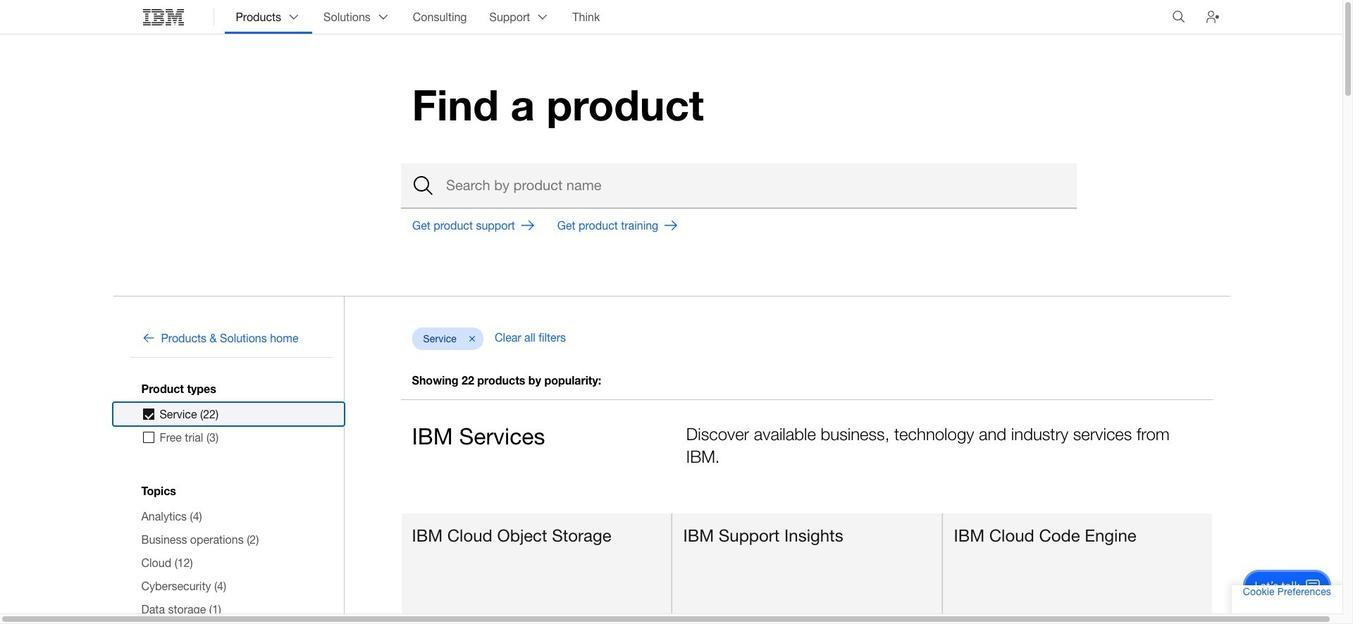 Task type: describe. For each thing, give the bounding box(es) containing it.
2 test region from the left
[[672, 513, 942, 625]]

1 test region from the left
[[401, 513, 672, 625]]

let's talk element
[[1255, 579, 1301, 594]]

3 test region from the left
[[942, 513, 1213, 625]]



Task type: vqa. For each thing, say whether or not it's contained in the screenshot.
Close image
no



Task type: locate. For each thing, give the bounding box(es) containing it.
test region
[[401, 513, 672, 625], [672, 513, 942, 625], [942, 513, 1213, 625]]

Search text field
[[401, 163, 1077, 208]]

search element
[[401, 163, 1077, 208]]



